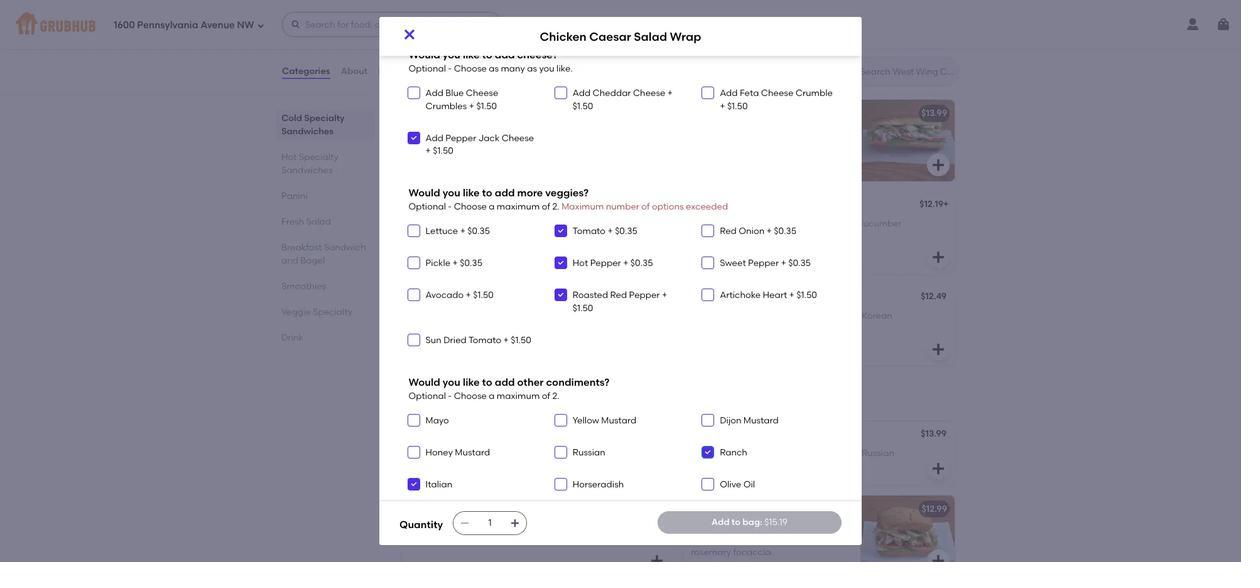 Task type: vqa. For each thing, say whether or not it's contained in the screenshot.
first the -
yes



Task type: describe. For each thing, give the bounding box(es) containing it.
sauce,
[[712, 323, 741, 334]]

sweet pepper + $0.35
[[720, 258, 811, 269]]

romaine
[[501, 323, 539, 334]]

dressing inside hot corn beef, melted swiss, sauerkraut, russian dressing on toasted rye.
[[691, 461, 727, 472]]

bread. for blt cold sandwich
[[451, 46, 479, 57]]

croutons,
[[457, 323, 499, 334]]

lettuce, inside gilled chicken breast, shredded parmesan, croutons, romaine lettuce, tossed with caesar dressing on choice of wrap
[[410, 336, 444, 347]]

grilled for grilled chicken breast on focaccia hot sandwich
[[691, 505, 720, 515]]

1 horizontal spatial salad
[[481, 293, 506, 304]]

mayo for turkey breast, provolone, avocado, lettuce, tomato, mayo on sub roll.
[[761, 46, 786, 57]]

parmesan,
[[410, 323, 455, 334]]

tomato, for grilled chicken breast, avocado, lettuce, tomato, honey mustard on rosemary focaccia.
[[725, 535, 759, 546]]

salad inside tab
[[306, 217, 331, 227]]

add for cheese?
[[495, 49, 515, 61]]

2. for veggies?
[[553, 201, 560, 212]]

$1.50 up crispy
[[477, 101, 497, 112]]

chicken up gilled
[[410, 293, 445, 304]]

sub
[[801, 46, 816, 57]]

roll.
[[818, 46, 833, 57]]

grilled chicken breast on focaccia hot sandwich
[[691, 505, 905, 515]]

on inside hot corn beef, melted swiss, sauerkraut, russian dressing on toasted rye.
[[729, 461, 740, 472]]

wrap up turkey, on the right
[[751, 293, 774, 304]]

on inside honey maple turkey, avocado, spinach, korean bbq sauce, mayo on choice of wrap
[[769, 323, 779, 334]]

honey turkey wrap
[[691, 293, 774, 304]]

$15.19
[[765, 518, 788, 528]]

horseradish
[[581, 448, 631, 459]]

more
[[517, 187, 543, 199]]

0 horizontal spatial chicken caesar salad wrap
[[410, 293, 532, 304]]

choice for veggie
[[704, 231, 733, 242]]

veggie specialty tab
[[281, 306, 369, 319]]

coleslaw,
[[410, 535, 449, 546]]

svg image for red onion
[[704, 227, 712, 235]]

bread. for veggie
[[745, 231, 773, 242]]

swiss,
[[524, 522, 549, 533]]

breast,
[[473, 311, 503, 321]]

tomato + $0.35
[[573, 226, 638, 237]]

rueben
[[691, 431, 724, 441]]

0 vertical spatial salad
[[634, 29, 667, 44]]

chicken up the add to bag: $15.19
[[722, 505, 757, 515]]

lettuce + $0.35
[[426, 226, 490, 237]]

optional for would you like to add other condiments?
[[409, 391, 446, 402]]

chicken up cheese?
[[540, 29, 587, 44]]

tomato
[[468, 10, 500, 20]]

crumble
[[796, 88, 833, 99]]

like for more
[[463, 187, 480, 199]]

2 vertical spatial sandwiches
[[492, 393, 572, 409]]

Search West Wing Cafe - Penn Ave search field
[[859, 66, 956, 78]]

sun for sun dried tomato
[[426, 10, 442, 20]]

jalapeno
[[507, 448, 544, 459]]

bbq
[[691, 323, 710, 334]]

sun dried tomato
[[426, 10, 500, 20]]

+ inside add feta cheese crumble + $1.50
[[720, 101, 725, 112]]

$0.35 up roasted red pepper + $1.50
[[631, 258, 653, 269]]

svg image for roasted red pepper
[[557, 292, 565, 299]]

on inside ham, turkey, crispy bacon, lettuce, tomato, mayo on toasted choice of bread.
[[410, 139, 420, 149]]

cobbie
[[691, 108, 723, 119]]

wrap down tasty
[[670, 29, 702, 44]]

swiss,
[[785, 448, 809, 459]]

like for other
[[463, 377, 480, 389]]

$1.50 inside roasted red pepper + $1.50
[[573, 303, 593, 314]]

of inside crispy bacon, lettuce, tomato, mayo on toasted choice of bread.
[[440, 46, 449, 57]]

sandwich up would you like to add cheese? optional - choose as many as you like.
[[450, 16, 493, 27]]

honey for honey turkey wrap
[[691, 293, 719, 304]]

svg image for avocado
[[410, 292, 417, 299]]

reviews
[[378, 66, 413, 77]]

feta
[[740, 88, 759, 99]]

pepper for add
[[446, 133, 476, 144]]

add for add blue cheese crumbles
[[426, 88, 443, 99]]

add to bag: $15.19
[[712, 518, 788, 528]]

mayo inside crispy bacon, lettuce, tomato, mayo on toasted choice of bread.
[[541, 34, 565, 44]]

cucumber
[[856, 218, 902, 229]]

search icon image
[[841, 64, 856, 79]]

sandwich down feta
[[748, 108, 790, 119]]

turkey inside turkey breast, provolone, avocado, lettuce, tomato, mayo on sub roll.
[[691, 34, 718, 44]]

caesar inside gilled chicken breast, shredded parmesan, croutons, romaine lettuce, tossed with caesar dressing on choice of wrap
[[498, 336, 529, 347]]

main navigation navigation
[[0, 0, 1241, 49]]

bread. inside ham, turkey, crispy bacon, lettuce, tomato, mayo on toasted choice of bread.
[[499, 139, 527, 149]]

blue
[[446, 88, 464, 99]]

add pepper jack  cheese + $1.50
[[426, 133, 534, 156]]

italian cold sandwich
[[410, 201, 505, 211]]

$14.39
[[640, 201, 666, 211]]

beef, for sandwich
[[730, 448, 751, 459]]

of left options
[[642, 201, 650, 212]]

svg image for italian
[[410, 481, 417, 489]]

toasted inside hot beef pastrami, melted swiss, homemade coleslaw, russian dressing on toasted rye.
[[537, 535, 569, 546]]

1 horizontal spatial russian
[[573, 448, 606, 459]]

korean
[[862, 311, 893, 321]]

cold inside cold specialty sandwiches
[[281, 113, 302, 124]]

add for other
[[495, 377, 515, 389]]

to for other
[[482, 377, 492, 389]]

$12.19 +
[[920, 199, 949, 210]]

wrap inside honey maple turkey, avocado, spinach, korean bbq sauce, mayo on choice of wrap
[[825, 323, 848, 334]]

honey maple turkey, avocado, spinach, korean bbq sauce, mayo on choice of wrap
[[691, 311, 893, 334]]

choice inside gilled chicken breast, shredded parmesan, croutons, romaine lettuce, tossed with caesar dressing on choice of wrap
[[461, 349, 492, 360]]

tomato,
[[770, 218, 805, 229]]

hot roast beef jalapeno sandwich
[[410, 431, 562, 441]]

cold for cobbie cold sandwich
[[725, 108, 746, 119]]

maximum for other
[[497, 391, 540, 402]]

specialty for cold specialty sandwiches tab
[[304, 113, 345, 124]]

rye. inside hot corn beef, melted swiss, sauerkraut, russian dressing on toasted rye.
[[777, 461, 792, 472]]

wrap up shredded
[[508, 293, 532, 304]]

1 as from the left
[[489, 63, 499, 74]]

hot right focaccia
[[845, 505, 861, 515]]

lettuce, inside avocado, lettuce, tomato, red onion, cucumber on choice of bread.
[[733, 218, 768, 229]]

hot up pastrami,
[[460, 505, 476, 515]]

cobbie cold sandwich
[[691, 108, 790, 119]]

$1.50 up honey maple turkey, avocado, spinach, korean bbq sauce, mayo on choice of wrap
[[797, 291, 817, 301]]

mustard for dijon mustard
[[744, 416, 779, 426]]

sandwich up hot beef pastrami, melted swiss, homemade coleslaw, russian dressing on toasted rye.
[[478, 505, 520, 515]]

jalapeno
[[476, 431, 517, 441]]

hot inside hot corn beef, melted swiss, sauerkraut, russian dressing on toasted rye.
[[691, 448, 706, 459]]

grilled chicken breast on focaccia hot sandwich image
[[861, 496, 955, 563]]

drink
[[281, 333, 303, 344]]

spinach,
[[823, 311, 860, 321]]

on inside gilled chicken breast, shredded parmesan, croutons, romaine lettuce, tossed with caesar dressing on choice of wrap
[[448, 349, 459, 360]]

svg image inside main navigation navigation
[[257, 22, 264, 29]]

add for add to bag: $15.19
[[712, 518, 730, 528]]

horseradish
[[573, 480, 624, 491]]

choose for more
[[454, 201, 487, 212]]

$13.99 for hot corn beef, melted swiss, sauerkraut, russian dressing on toasted rye.
[[921, 429, 947, 440]]

- inside would you like to add cheese? optional - choose as many as you like.
[[448, 63, 452, 74]]

pickle
[[426, 258, 451, 269]]

honey
[[761, 535, 787, 546]]

specialty up 'beef'
[[427, 393, 489, 409]]

tasty turkey cold sandwich image
[[861, 8, 955, 89]]

sandwich up lettuce + $0.35
[[462, 201, 505, 211]]

would for would you like to add more veggies?
[[409, 187, 440, 199]]

cheddar
[[593, 88, 631, 99]]

svg image for hot pepper
[[557, 260, 565, 267]]

1 horizontal spatial chicken caesar salad wrap
[[540, 29, 702, 44]]

bagel
[[301, 256, 325, 266]]

sauerkraut,
[[811, 448, 860, 459]]

hot up roasted
[[573, 258, 588, 269]]

mustard for yellow mustard
[[601, 416, 637, 426]]

svg image for add cheddar cheese
[[557, 89, 565, 97]]

tossed
[[446, 336, 476, 347]]

breast, inside grilled chicken breast, avocado, lettuce, tomato, honey mustard on rosemary focaccia.
[[756, 522, 786, 533]]

of inside would you like to add other condiments? optional - choose a maximum of 2.
[[542, 391, 550, 402]]

of inside avocado, lettuce, tomato, red onion, cucumber on choice of bread.
[[735, 231, 743, 242]]

of down more
[[542, 201, 550, 212]]

sandwiches for cold specialty sandwiches tab
[[281, 126, 334, 137]]

on inside hot roast beef, melted jalapeno havarti, horseradish and worcestershire sauce on toasted sub.
[[522, 461, 533, 472]]

pepper inside roasted red pepper + $1.50
[[629, 291, 660, 301]]

$0.35 down avocado, lettuce, tomato, red onion, cucumber on choice of bread.
[[789, 258, 811, 269]]

$1.50 up breast,
[[473, 291, 494, 301]]

$11.49 +
[[638, 15, 667, 25]]

+ inside add pepper jack  cheese + $1.50
[[426, 146, 431, 156]]

drink tab
[[281, 332, 369, 345]]

svg image for add pepper jack  cheese
[[410, 134, 417, 142]]

breast, inside turkey breast, provolone, avocado, lettuce, tomato, mayo on sub roll.
[[721, 34, 750, 44]]

choice inside ham, turkey, crispy bacon, lettuce, tomato, mayo on toasted choice of bread.
[[458, 139, 486, 149]]

bacon, inside ham, turkey, crispy bacon, lettuce, tomato, mayo on toasted choice of bread.
[[492, 126, 522, 137]]

sauce
[[494, 461, 520, 472]]

with
[[478, 336, 496, 347]]

$11.49 for $11.49
[[642, 293, 666, 304]]

rosemary
[[691, 548, 731, 559]]

hot down dressing
[[400, 393, 423, 409]]

condiments?
[[546, 377, 610, 389]]

$0.35 down italian cold sandwich
[[468, 226, 490, 237]]

$1.50 inside add pepper jack  cheese + $1.50
[[433, 146, 454, 156]]

sandwiches for hot specialty sandwiches "tab"
[[281, 165, 333, 176]]

choice for blt cold sandwich
[[410, 46, 438, 57]]

1 horizontal spatial tomato
[[573, 226, 606, 237]]

fresh salad
[[281, 217, 331, 227]]

sandwich up jalapeno
[[519, 431, 562, 441]]

hot specialty sandwiches inside hot specialty sandwiches "tab"
[[281, 152, 338, 176]]

sun for sun dried tomato + $1.50
[[426, 336, 442, 346]]

rueben hot sandwich
[[691, 431, 786, 441]]

on inside grilled chicken breast, avocado, lettuce, tomato, honey mustard on rosemary focaccia.
[[828, 535, 838, 546]]

hot corn beef, melted swiss, sauerkraut, russian dressing on toasted rye.
[[691, 448, 895, 472]]

on inside crispy bacon, lettuce, tomato, mayo on toasted choice of bread.
[[567, 34, 578, 44]]

toasted inside hot roast beef, melted jalapeno havarti, horseradish and worcestershire sauce on toasted sub.
[[535, 461, 568, 472]]

chicken caesar salad wrap image
[[579, 285, 673, 366]]

avocado, for sandwich
[[799, 34, 839, 44]]

optional inside would you like to add cheese? optional - choose as many as you like.
[[409, 63, 446, 74]]

hot beef pastrami, melted swiss, homemade coleslaw, russian dressing on toasted rye.
[[410, 522, 601, 546]]

on right breast
[[789, 505, 800, 515]]

red onion + $0.35
[[720, 226, 797, 237]]

about
[[341, 66, 368, 77]]

of inside ham, turkey, crispy bacon, lettuce, tomato, mayo on toasted choice of bread.
[[489, 139, 497, 149]]

quantity
[[400, 520, 443, 532]]

roasted
[[573, 291, 608, 301]]

$1.50 inside add feta cheese crumble + $1.50
[[727, 101, 748, 112]]

add for add pepper jack  cheese + $1.50
[[426, 133, 443, 144]]

worcestershire
[[429, 461, 492, 472]]

pepper for sweet
[[748, 258, 779, 269]]

cobbie cold sandwich image
[[861, 100, 955, 182]]

tomato, for ham, turkey, crispy bacon, lettuce, tomato, mayo on toasted choice of bread.
[[559, 126, 592, 137]]

bag:
[[743, 518, 763, 528]]

lettuce, inside crispy bacon, lettuce, tomato, mayo on toasted choice of bread.
[[471, 34, 503, 44]]

honey for honey mustard
[[426, 448, 453, 459]]

dressing
[[410, 349, 446, 360]]

$13.99 for hot beef pastrami, melted swiss, homemade coleslaw, russian dressing on toasted rye.
[[640, 503, 665, 514]]

blt cold sandwich
[[410, 16, 493, 27]]

toasted inside hot corn beef, melted swiss, sauerkraut, russian dressing on toasted rye.
[[742, 461, 775, 472]]

a for other
[[489, 391, 495, 402]]

cheese inside add pepper jack  cheese + $1.50
[[502, 133, 534, 144]]

russian inside hot beef pastrami, melted swiss, homemade coleslaw, russian dressing on toasted rye.
[[451, 535, 484, 546]]

cold for italian cold sandwich
[[439, 201, 460, 211]]

sandwich down the dijon mustard
[[744, 431, 786, 441]]

categories button
[[281, 49, 331, 94]]

pastrami,
[[449, 522, 489, 533]]

sandwich left $12.99
[[863, 505, 905, 515]]

optional for would you like to add more veggies?
[[409, 201, 446, 212]]

hot left roast
[[410, 431, 425, 441]]

1600
[[114, 19, 135, 31]]

chicken inside gilled chicken breast, shredded parmesan, croutons, romaine lettuce, tossed with caesar dressing on choice of wrap
[[436, 311, 471, 321]]

olive oil
[[720, 480, 755, 491]]

on inside avocado, lettuce, tomato, red onion, cucumber on choice of bread.
[[691, 231, 702, 242]]

and inside breakfast sandwich and bagel
[[281, 256, 298, 266]]

club
[[410, 108, 430, 119]]

club cold sandwich
[[410, 108, 498, 119]]

smoothies tab
[[281, 280, 369, 293]]

artichoke heart + $1.50
[[720, 291, 817, 301]]

add blue cheese crumbles
[[426, 88, 498, 112]]

crumbles
[[426, 101, 467, 112]]

veggie for veggie specialty
[[281, 307, 311, 318]]

options
[[652, 201, 684, 212]]

sandwich up crispy
[[455, 108, 498, 119]]

corn
[[709, 448, 728, 459]]

ham,
[[410, 126, 433, 137]]



Task type: locate. For each thing, give the bounding box(es) containing it.
mayo inside turkey breast, provolone, avocado, lettuce, tomato, mayo on sub roll.
[[761, 46, 786, 57]]

0 horizontal spatial veggie
[[281, 307, 311, 318]]

svg image
[[257, 22, 264, 29], [410, 89, 417, 97], [704, 89, 712, 97], [931, 158, 946, 173], [410, 227, 417, 235], [650, 250, 665, 265], [931, 250, 946, 265], [410, 260, 417, 267], [931, 343, 946, 358], [410, 417, 417, 425], [557, 417, 565, 425], [704, 417, 712, 425], [410, 449, 417, 457], [557, 449, 565, 457], [931, 462, 946, 477], [557, 481, 565, 489], [704, 481, 712, 489], [510, 519, 520, 529], [650, 554, 665, 563]]

turkey up maple
[[720, 293, 748, 304]]

a up jalapeno
[[489, 391, 495, 402]]

sandwiches inside cold specialty sandwiches
[[281, 126, 334, 137]]

nw
[[237, 19, 254, 31]]

to inside would you like to add cheese? optional - choose as many as you like.
[[482, 49, 492, 61]]

$13.99
[[922, 108, 947, 119], [921, 429, 947, 440], [640, 503, 665, 514]]

choice inside honey maple turkey, avocado, spinach, korean bbq sauce, mayo on choice of wrap
[[782, 323, 812, 334]]

would you like to add cheese? optional - choose as many as you like.
[[409, 49, 573, 74]]

0 vertical spatial chicken caesar salad wrap
[[540, 29, 702, 44]]

pepper right sweet
[[748, 258, 779, 269]]

add inside would you like to add cheese? optional - choose as many as you like.
[[495, 49, 515, 61]]

0 vertical spatial turkey
[[716, 16, 744, 27]]

of down with
[[494, 349, 502, 360]]

lettuce, down tasty
[[691, 46, 723, 57]]

1 horizontal spatial bread.
[[499, 139, 527, 149]]

2 like from the top
[[463, 187, 480, 199]]

categories
[[282, 66, 330, 77]]

2 vertical spatial turkey
[[720, 293, 748, 304]]

0 vertical spatial choice
[[782, 323, 812, 334]]

0 vertical spatial a
[[489, 201, 495, 212]]

breakfast sandwich and bagel
[[281, 243, 366, 266]]

optional
[[409, 63, 446, 74], [409, 201, 446, 212], [409, 391, 446, 402]]

sandwiches
[[281, 126, 334, 137], [281, 165, 333, 176], [492, 393, 572, 409]]

and
[[281, 256, 298, 266], [410, 461, 427, 472]]

0 vertical spatial $13.99
[[922, 108, 947, 119]]

1 vertical spatial mayo
[[426, 416, 449, 426]]

you down the blt cold sandwich
[[443, 49, 461, 61]]

to for more
[[482, 187, 492, 199]]

svg image for ranch
[[704, 449, 712, 457]]

1 add from the top
[[495, 49, 515, 61]]

dressing
[[691, 461, 727, 472], [486, 535, 521, 546]]

add down club
[[426, 133, 443, 144]]

of inside gilled chicken breast, shredded parmesan, croutons, romaine lettuce, tossed with caesar dressing on choice of wrap
[[494, 349, 502, 360]]

wrap
[[670, 29, 702, 44], [508, 293, 532, 304], [751, 293, 774, 304], [825, 323, 848, 334], [504, 349, 528, 360]]

avocado + $1.50
[[426, 291, 494, 301]]

other
[[517, 377, 544, 389]]

0 vertical spatial sandwiches
[[281, 126, 334, 137]]

- for would you like to add more veggies?
[[448, 201, 452, 212]]

maximum inside would you like to add more veggies? optional - choose a maximum of 2. maximum number of options exceeded
[[497, 201, 540, 212]]

tomato, down add cheddar cheese + $1.50
[[559, 126, 592, 137]]

breast
[[759, 505, 787, 515]]

0 vertical spatial sun
[[426, 10, 442, 20]]

cold for club cold sandwich
[[432, 108, 453, 119]]

svg image for sweet pepper
[[704, 260, 712, 267]]

0 vertical spatial bread.
[[451, 46, 479, 57]]

1 horizontal spatial choice
[[458, 139, 486, 149]]

maple
[[721, 311, 747, 321]]

sun dried tomato + $1.50
[[426, 336, 531, 346]]

3 choose from the top
[[454, 391, 487, 402]]

cheese for crumble
[[761, 88, 794, 99]]

1 vertical spatial choice
[[458, 139, 486, 149]]

1 horizontal spatial lettuce,
[[733, 218, 768, 229]]

1 horizontal spatial avocado,
[[780, 311, 821, 321]]

1 vertical spatial choice
[[461, 349, 492, 360]]

2 - from the top
[[448, 201, 452, 212]]

rye. down homemade
[[572, 535, 587, 546]]

0 vertical spatial maximum
[[497, 201, 540, 212]]

avocado, inside avocado, lettuce, tomato, red onion, cucumber on choice of bread.
[[691, 218, 731, 229]]

sun
[[426, 10, 442, 20], [426, 336, 442, 346]]

cold
[[427, 16, 448, 27], [746, 16, 767, 27], [432, 108, 453, 119], [725, 108, 746, 119], [281, 113, 302, 124], [439, 201, 460, 211]]

you
[[443, 49, 461, 61], [539, 63, 555, 74], [443, 187, 461, 199], [443, 377, 461, 389]]

to for cheese?
[[482, 49, 492, 61]]

red
[[807, 218, 824, 229], [720, 226, 737, 237], [610, 291, 627, 301]]

1 vertical spatial bread.
[[499, 139, 527, 149]]

1 vertical spatial italian
[[426, 480, 452, 491]]

tomato, inside turkey breast, provolone, avocado, lettuce, tomato, mayo on sub roll.
[[725, 46, 759, 57]]

avocado, inside turkey breast, provolone, avocado, lettuce, tomato, mayo on sub roll.
[[799, 34, 839, 44]]

0 vertical spatial would
[[409, 49, 440, 61]]

sun right blt at the left of the page
[[426, 10, 442, 20]]

panini tab
[[281, 190, 369, 203]]

mustard for honey mustard
[[455, 448, 490, 459]]

1 vertical spatial hot specialty sandwiches
[[400, 393, 572, 409]]

of down other
[[542, 391, 550, 402]]

avocado, down heart
[[780, 311, 821, 321]]

pepper for hot
[[590, 258, 621, 269]]

tomato down the croutons,
[[469, 336, 501, 346]]

- up blue
[[448, 63, 452, 74]]

0 horizontal spatial choice
[[410, 46, 438, 57]]

choice inside avocado, lettuce, tomato, red onion, cucumber on choice of bread.
[[704, 231, 733, 242]]

like down tossed
[[463, 377, 480, 389]]

sandwich inside breakfast sandwich and bagel
[[324, 243, 366, 253]]

cold specialty sandwiches tab
[[281, 112, 369, 138]]

tomato, up cheese?
[[505, 34, 539, 44]]

mayo
[[541, 34, 565, 44], [761, 46, 786, 57], [595, 126, 619, 137]]

tomato down maximum
[[573, 226, 606, 237]]

pepper
[[446, 133, 476, 144], [590, 258, 621, 269], [748, 258, 779, 269], [629, 291, 660, 301]]

2 horizontal spatial russian
[[862, 448, 895, 459]]

you inside would you like to add more veggies? optional - choose a maximum of 2. maximum number of options exceeded
[[443, 187, 461, 199]]

1 vertical spatial grilled
[[691, 522, 719, 533]]

bread. inside crispy bacon, lettuce, tomato, mayo on toasted choice of bread.
[[451, 46, 479, 57]]

$11.49
[[638, 15, 662, 25], [642, 293, 666, 304]]

2. inside would you like to add other condiments? optional - choose a maximum of 2.
[[553, 391, 560, 402]]

- inside would you like to add other condiments? optional - choose a maximum of 2.
[[448, 391, 452, 402]]

pepper inside add pepper jack  cheese + $1.50
[[446, 133, 476, 144]]

1 optional from the top
[[409, 63, 446, 74]]

0 horizontal spatial dressing
[[486, 535, 521, 546]]

cold down feta
[[725, 108, 746, 119]]

1 vertical spatial sun
[[426, 336, 442, 346]]

1 vertical spatial honey
[[691, 311, 718, 321]]

melted for on
[[491, 522, 522, 533]]

like inside would you like to add other condiments? optional - choose a maximum of 2.
[[463, 377, 480, 389]]

0 horizontal spatial tomato
[[469, 336, 501, 346]]

mayo up roast
[[426, 416, 449, 426]]

beef, inside hot corn beef, melted swiss, sauerkraut, russian dressing on toasted rye.
[[730, 448, 751, 459]]

add left cheddar
[[573, 88, 591, 99]]

0 horizontal spatial breast,
[[721, 34, 750, 44]]

lettuce, inside grilled chicken breast, avocado, lettuce, tomato, honey mustard on rosemary focaccia.
[[691, 535, 723, 546]]

toasted inside ham, turkey, crispy bacon, lettuce, tomato, mayo on toasted choice of bread.
[[423, 139, 456, 149]]

veggie up drink
[[281, 307, 311, 318]]

melted inside hot beef pastrami, melted swiss, homemade coleslaw, russian dressing on toasted rye.
[[491, 522, 522, 533]]

focaccia.
[[733, 548, 773, 559]]

cold up turkey,
[[432, 108, 453, 119]]

tasty turkey cold sandwich
[[691, 16, 811, 27]]

0 horizontal spatial caesar
[[447, 293, 479, 304]]

breakfast sandwich and bagel tab
[[281, 241, 369, 268]]

svg image for chicken caesar salad wrap
[[402, 27, 417, 42]]

caesar down romaine
[[498, 336, 529, 347]]

hot inside hot beef pastrami, melted swiss, homemade coleslaw, russian dressing on toasted rye.
[[410, 522, 425, 533]]

onion
[[739, 226, 765, 237]]

beef
[[427, 522, 446, 533]]

oil
[[744, 480, 755, 491]]

svg image
[[1216, 17, 1231, 32], [291, 19, 301, 30], [402, 27, 417, 42], [931, 66, 946, 81], [557, 89, 565, 97], [410, 134, 417, 142], [557, 227, 565, 235], [704, 227, 712, 235], [557, 260, 565, 267], [704, 260, 712, 267], [410, 292, 417, 299], [557, 292, 565, 299], [704, 292, 712, 299], [410, 337, 417, 344], [704, 449, 712, 457], [410, 481, 417, 489], [460, 519, 470, 529], [931, 554, 946, 563]]

you down cheese?
[[539, 63, 555, 74]]

2 beef, from the left
[[730, 448, 751, 459]]

cheese for crumbles
[[466, 88, 498, 99]]

bread. inside avocado, lettuce, tomato, red onion, cucumber on choice of bread.
[[745, 231, 773, 242]]

$12.99
[[922, 505, 947, 515]]

1 vertical spatial avocado,
[[780, 311, 821, 321]]

dressing inside hot beef pastrami, melted swiss, homemade coleslaw, russian dressing on toasted rye.
[[486, 535, 521, 546]]

beef, up worcestershire at the bottom of the page
[[451, 448, 472, 459]]

choose up 'beef'
[[454, 391, 487, 402]]

maximum for more
[[497, 201, 540, 212]]

add for more
[[495, 187, 515, 199]]

2 vertical spatial mayo
[[595, 126, 619, 137]]

cheese?
[[517, 49, 558, 61]]

pepper down tomato + $0.35
[[590, 258, 621, 269]]

1 vertical spatial dressing
[[486, 535, 521, 546]]

fresh salad tab
[[281, 215, 369, 229]]

chicken caesar salad wrap up breast,
[[410, 293, 532, 304]]

1 vertical spatial mayo
[[761, 46, 786, 57]]

choice
[[410, 46, 438, 57], [458, 139, 486, 149], [704, 231, 733, 242]]

dijon
[[720, 416, 742, 426]]

hot inside hot roast beef, melted jalapeno havarti, horseradish and worcestershire sauce on toasted sub.
[[410, 448, 425, 459]]

$12.19
[[920, 199, 944, 210]]

bacon, right crispy
[[492, 126, 522, 137]]

2. for condiments?
[[553, 391, 560, 402]]

russian up the sub.
[[573, 448, 606, 459]]

2 optional from the top
[[409, 201, 446, 212]]

1 vertical spatial maximum
[[497, 391, 540, 402]]

specialty for veggie specialty tab
[[313, 307, 352, 318]]

veggie right options
[[691, 201, 721, 211]]

2.
[[553, 201, 560, 212], [553, 391, 560, 402]]

0 vertical spatial avocado,
[[691, 218, 731, 229]]

1 horizontal spatial hot specialty sandwiches
[[400, 393, 572, 409]]

breast, down tasty turkey cold sandwich
[[721, 34, 750, 44]]

2 horizontal spatial choice
[[704, 231, 733, 242]]

3 like from the top
[[463, 377, 480, 389]]

$1.50 inside add cheddar cheese + $1.50
[[573, 101, 593, 112]]

0 horizontal spatial rye.
[[572, 535, 587, 546]]

chicken
[[540, 29, 587, 44], [410, 293, 445, 304], [436, 311, 471, 321], [722, 505, 757, 515]]

cold up provolone,
[[746, 16, 767, 27]]

1 horizontal spatial red
[[720, 226, 737, 237]]

2 add from the top
[[495, 187, 515, 199]]

+
[[662, 15, 667, 25], [668, 88, 673, 99], [469, 101, 474, 112], [720, 101, 725, 112], [426, 146, 431, 156], [944, 199, 949, 210], [460, 226, 466, 237], [608, 226, 613, 237], [767, 226, 772, 237], [453, 258, 458, 269], [623, 258, 629, 269], [781, 258, 786, 269], [466, 291, 471, 301], [662, 291, 667, 301], [789, 291, 795, 301], [504, 336, 509, 346]]

1 horizontal spatial breast,
[[756, 522, 786, 533]]

2 vertical spatial caesar
[[498, 336, 529, 347]]

0 vertical spatial italian
[[410, 201, 437, 211]]

- inside would you like to add more veggies? optional - choose a maximum of 2. maximum number of options exceeded
[[448, 201, 452, 212]]

lettuce, inside ham, turkey, crispy bacon, lettuce, tomato, mayo on toasted choice of bread.
[[524, 126, 556, 137]]

mayo
[[743, 323, 767, 334], [426, 416, 449, 426]]

would inside would you like to add cheese? optional - choose as many as you like.
[[409, 49, 440, 61]]

italian cold sandwich image
[[579, 192, 673, 274]]

like
[[463, 49, 480, 61], [463, 187, 480, 199], [463, 377, 480, 389]]

honey for honey maple turkey, avocado, spinach, korean bbq sauce, mayo on choice of wrap
[[691, 311, 718, 321]]

2 grilled from the top
[[691, 522, 719, 533]]

sweet
[[720, 258, 746, 269]]

0 vertical spatial choice
[[410, 46, 438, 57]]

+ inside add cheddar cheese + $1.50
[[668, 88, 673, 99]]

yellow mustard
[[573, 416, 637, 426]]

would for would you like to add cheese?
[[409, 49, 440, 61]]

0 horizontal spatial bacon,
[[439, 34, 469, 44]]

a inside would you like to add other condiments? optional - choose a maximum of 2.
[[489, 391, 495, 402]]

veggie
[[691, 201, 721, 211], [281, 307, 311, 318]]

would up italian cold sandwich
[[409, 187, 440, 199]]

add feta cheese crumble + $1.50
[[720, 88, 833, 112]]

avocado, inside honey maple turkey, avocado, spinach, korean bbq sauce, mayo on choice of wrap
[[780, 311, 821, 321]]

crispy bacon, lettuce, tomato, mayo on toasted choice of bread.
[[410, 34, 613, 57]]

avocado, down exceeded
[[691, 218, 731, 229]]

grilled for grilled chicken breast, avocado, lettuce, tomato, honey mustard on rosemary focaccia.
[[691, 522, 719, 533]]

red inside avocado, lettuce, tomato, red onion, cucumber on choice of bread.
[[807, 218, 824, 229]]

avocado, lettuce, tomato, red onion, cucumber on choice of bread.
[[691, 218, 902, 242]]

turkey,
[[749, 311, 778, 321]]

tomato
[[573, 226, 606, 237], [469, 336, 501, 346]]

0 vertical spatial 2.
[[553, 201, 560, 212]]

pepper down hot pepper + $0.35
[[629, 291, 660, 301]]

0 vertical spatial bacon,
[[439, 34, 469, 44]]

add cheddar cheese + $1.50
[[573, 88, 673, 112]]

mustard right yellow
[[601, 416, 637, 426]]

1 horizontal spatial as
[[527, 63, 537, 74]]

2 horizontal spatial mayo
[[761, 46, 786, 57]]

like inside would you like to add more veggies? optional - choose a maximum of 2. maximum number of options exceeded
[[463, 187, 480, 199]]

russian inside hot corn beef, melted swiss, sauerkraut, russian dressing on toasted rye.
[[862, 448, 895, 459]]

red inside roasted red pepper + $1.50
[[610, 291, 627, 301]]

tomato, down tasty turkey cold sandwich
[[725, 46, 759, 57]]

1 a from the top
[[489, 201, 495, 212]]

specialty up drink tab
[[313, 307, 352, 318]]

melted for toasted
[[753, 448, 783, 459]]

homemade
[[551, 522, 601, 533]]

add inside add pepper jack  cheese + $1.50
[[426, 133, 443, 144]]

$11.49 for $11.49 +
[[638, 15, 662, 25]]

2 2. from the top
[[553, 391, 560, 402]]

1 vertical spatial bacon,
[[492, 126, 522, 137]]

add up rosemary
[[712, 518, 730, 528]]

2. down condiments?
[[553, 391, 560, 402]]

breakfast
[[281, 243, 322, 253]]

lettuce, for turkey breast, provolone, avocado, lettuce, tomato, mayo on sub roll.
[[691, 46, 723, 57]]

caesar up cheddar
[[589, 29, 631, 44]]

choose inside would you like to add other condiments? optional - choose a maximum of 2.
[[454, 391, 487, 402]]

1 vertical spatial $11.49
[[642, 293, 666, 304]]

0 horizontal spatial red
[[610, 291, 627, 301]]

specialty inside tab
[[313, 307, 352, 318]]

specialty for hot specialty sandwiches "tab"
[[299, 152, 338, 163]]

1 - from the top
[[448, 63, 452, 74]]

0 horizontal spatial salad
[[306, 217, 331, 227]]

2 vertical spatial optional
[[409, 391, 446, 402]]

to inside would you like to add more veggies? optional - choose a maximum of 2. maximum number of options exceeded
[[482, 187, 492, 199]]

to
[[482, 49, 492, 61], [482, 187, 492, 199], [482, 377, 492, 389], [732, 518, 741, 528]]

would inside would you like to add more veggies? optional - choose a maximum of 2. maximum number of options exceeded
[[409, 187, 440, 199]]

add for add cheddar cheese + $1.50
[[573, 88, 591, 99]]

veggie specialty
[[281, 307, 352, 318]]

0 vertical spatial hot specialty sandwiches
[[281, 152, 338, 176]]

svg image for artichoke heart
[[704, 292, 712, 299]]

2 vertical spatial salad
[[481, 293, 506, 304]]

0 vertical spatial choose
[[454, 63, 487, 74]]

hot left corn
[[691, 448, 706, 459]]

1 vertical spatial rye.
[[572, 535, 587, 546]]

on down swiss,
[[524, 535, 534, 546]]

and inside hot roast beef, melted jalapeno havarti, horseradish and worcestershire sauce on toasted sub.
[[410, 461, 427, 472]]

+ inside roasted red pepper + $1.50
[[662, 291, 667, 301]]

rye. inside hot beef pastrami, melted swiss, homemade coleslaw, russian dressing on toasted rye.
[[572, 535, 587, 546]]

0 horizontal spatial hot specialty sandwiches
[[281, 152, 338, 176]]

cheese inside add feta cheese crumble + $1.50
[[761, 88, 794, 99]]

of inside honey maple turkey, avocado, spinach, korean bbq sauce, mayo on choice of wrap
[[814, 323, 823, 334]]

2 as from the left
[[527, 63, 537, 74]]

grilled
[[691, 505, 720, 515], [691, 522, 719, 533]]

ranch
[[720, 448, 748, 459]]

1 2. from the top
[[553, 201, 560, 212]]

$1.50 down romaine
[[511, 336, 531, 346]]

1 vertical spatial would
[[409, 187, 440, 199]]

smoothies
[[281, 281, 326, 292]]

turkey down tasty
[[691, 34, 718, 44]]

beef, for beef
[[451, 448, 472, 459]]

0 horizontal spatial mayo
[[426, 416, 449, 426]]

turkey for honey
[[720, 293, 748, 304]]

red left onion,
[[807, 218, 824, 229]]

0 horizontal spatial mayo
[[541, 34, 565, 44]]

2 choose from the top
[[454, 201, 487, 212]]

hot roast beef, melted jalapeno havarti, horseradish and worcestershire sauce on toasted sub.
[[410, 448, 631, 472]]

havarti,
[[546, 448, 579, 459]]

1 would from the top
[[409, 49, 440, 61]]

cheese up "+ $1.50"
[[466, 88, 498, 99]]

0 vertical spatial $11.49
[[638, 15, 662, 25]]

veggie for veggie
[[691, 201, 721, 211]]

1 vertical spatial $13.99
[[921, 429, 947, 440]]

roast
[[427, 431, 452, 441]]

1 like from the top
[[463, 49, 480, 61]]

0 vertical spatial dressing
[[691, 461, 727, 472]]

avocado, for on
[[788, 522, 828, 533]]

0 horizontal spatial beef,
[[451, 448, 472, 459]]

russian down pastrami,
[[451, 535, 484, 546]]

2 vertical spatial choose
[[454, 391, 487, 402]]

a for more
[[489, 201, 495, 212]]

melted
[[474, 448, 504, 459], [753, 448, 783, 459], [491, 522, 522, 533]]

1 vertical spatial 2.
[[553, 391, 560, 402]]

tomato, for turkey breast, provolone, avocado, lettuce, tomato, mayo on sub roll.
[[725, 46, 759, 57]]

lettuce, left tomato,
[[733, 218, 768, 229]]

yellow
[[573, 416, 599, 426]]

1 choose from the top
[[454, 63, 487, 74]]

3 add from the top
[[495, 377, 515, 389]]

sandwich up provolone,
[[769, 16, 811, 27]]

add left more
[[495, 187, 515, 199]]

hot down dijon
[[726, 431, 742, 441]]

$0.35 right onion
[[774, 226, 797, 237]]

salad right fresh
[[306, 217, 331, 227]]

sandwiches down other
[[492, 393, 572, 409]]

honey inside honey maple turkey, avocado, spinach, korean bbq sauce, mayo on choice of wrap
[[691, 311, 718, 321]]

of down the artichoke heart + $1.50
[[814, 323, 823, 334]]

0 horizontal spatial choice
[[461, 349, 492, 360]]

you inside would you like to add other condiments? optional - choose a maximum of 2.
[[443, 377, 461, 389]]

1 horizontal spatial bacon,
[[492, 126, 522, 137]]

veggie inside tab
[[281, 307, 311, 318]]

Input item quantity number field
[[476, 513, 504, 535]]

wrap inside gilled chicken breast, shredded parmesan, croutons, romaine lettuce, tossed with caesar dressing on choice of wrap
[[504, 349, 528, 360]]

melted for sauce
[[474, 448, 504, 459]]

about button
[[340, 49, 368, 94]]

yorker
[[431, 505, 458, 515]]

2 horizontal spatial bread.
[[745, 231, 773, 242]]

1 vertical spatial tomato
[[469, 336, 501, 346]]

new yorker hot sandwich
[[410, 505, 520, 515]]

3 would from the top
[[409, 377, 440, 389]]

italian up lettuce
[[410, 201, 437, 211]]

italian for italian
[[426, 480, 452, 491]]

maximum down more
[[497, 201, 540, 212]]

chicken caesar salad wrap down $11.49 +
[[540, 29, 702, 44]]

1 vertical spatial salad
[[306, 217, 331, 227]]

0 vertical spatial and
[[281, 256, 298, 266]]

tomato, down chicken
[[725, 535, 759, 546]]

$0.35 right pickle at top
[[460, 258, 483, 269]]

sun down parmesan,
[[426, 336, 442, 346]]

0 vertical spatial veggie
[[691, 201, 721, 211]]

you for would you like to add cheese?
[[443, 49, 461, 61]]

$11.49 left tasty
[[638, 15, 662, 25]]

cheese for +
[[633, 88, 666, 99]]

add up many
[[495, 49, 515, 61]]

beef, down rueben hot sandwich
[[730, 448, 751, 459]]

$0.35 down number
[[615, 226, 638, 237]]

0 vertical spatial optional
[[409, 63, 446, 74]]

- for would you like to add other condiments?
[[448, 391, 452, 402]]

avocado, inside grilled chicken breast, avocado, lettuce, tomato, honey mustard on rosemary focaccia.
[[788, 522, 828, 533]]

choose for other
[[454, 391, 487, 402]]

0 vertical spatial like
[[463, 49, 480, 61]]

1 vertical spatial like
[[463, 187, 480, 199]]

2 a from the top
[[489, 391, 495, 402]]

turkey right tasty
[[716, 16, 744, 27]]

0 vertical spatial lettuce,
[[733, 218, 768, 229]]

cheese inside add cheddar cheese + $1.50
[[633, 88, 666, 99]]

0 vertical spatial honey
[[691, 293, 719, 304]]

add up the 'crumbles'
[[426, 88, 443, 99]]

maximum inside would you like to add other condiments? optional - choose a maximum of 2.
[[497, 391, 540, 402]]

1 beef, from the left
[[451, 448, 472, 459]]

hot inside the hot specialty sandwiches
[[281, 152, 297, 163]]

many
[[501, 63, 525, 74]]

- up roast
[[448, 391, 452, 402]]

you for would you like to add other condiments?
[[443, 377, 461, 389]]

and down breakfast
[[281, 256, 298, 266]]

on down exceeded
[[691, 231, 702, 242]]

0 vertical spatial grilled
[[691, 505, 720, 515]]

to left bag:
[[732, 518, 741, 528]]

cold right blt at the left of the page
[[427, 16, 448, 27]]

mayo inside honey maple turkey, avocado, spinach, korean bbq sauce, mayo on choice of wrap
[[743, 323, 767, 334]]

tomato, inside ham, turkey, crispy bacon, lettuce, tomato, mayo on toasted choice of bread.
[[559, 126, 592, 137]]

add for add feta cheese crumble + $1.50
[[720, 88, 738, 99]]

on down turkey, on the right
[[769, 323, 779, 334]]

0 vertical spatial add
[[495, 49, 515, 61]]

choose up lettuce + $0.35
[[454, 201, 487, 212]]

add
[[495, 49, 515, 61], [495, 187, 515, 199], [495, 377, 515, 389]]

like for cheese?
[[463, 49, 480, 61]]

1 vertical spatial -
[[448, 201, 452, 212]]

2 vertical spatial bread.
[[745, 231, 773, 242]]

red left onion
[[720, 226, 737, 237]]

reviews button
[[378, 49, 414, 94]]

veggies?
[[545, 187, 589, 199]]

cheese right cheddar
[[633, 88, 666, 99]]

1 horizontal spatial veggie
[[691, 201, 721, 211]]

you for would you like to add more veggies?
[[443, 187, 461, 199]]

1 maximum from the top
[[497, 201, 540, 212]]

3 - from the top
[[448, 391, 452, 402]]

bacon, inside crispy bacon, lettuce, tomato, mayo on toasted choice of bread.
[[439, 34, 469, 44]]

dried
[[444, 10, 466, 20]]

1 vertical spatial sandwiches
[[281, 165, 333, 176]]

hot specialty sandwiches up hot roast beef jalapeno sandwich
[[400, 393, 572, 409]]

you down dressing
[[443, 377, 461, 389]]

lettuce, for grilled chicken breast, avocado, lettuce, tomato, honey mustard on rosemary focaccia.
[[691, 535, 723, 546]]

caesar up breast,
[[447, 293, 479, 304]]

avocado, up mustard
[[788, 522, 828, 533]]

2 horizontal spatial mustard
[[744, 416, 779, 426]]

3 optional from the top
[[409, 391, 446, 402]]

on down jalapeno
[[522, 461, 533, 472]]

tomato, inside crispy bacon, lettuce, tomato, mayo on toasted choice of bread.
[[505, 34, 539, 44]]

blt
[[410, 16, 425, 27]]

1 vertical spatial optional
[[409, 201, 446, 212]]

beef,
[[451, 448, 472, 459], [730, 448, 751, 459]]

number
[[606, 201, 640, 212]]

1 vertical spatial lettuce,
[[410, 336, 444, 347]]

on inside turkey breast, provolone, avocado, lettuce, tomato, mayo on sub roll.
[[788, 46, 798, 57]]

italian for italian cold sandwich
[[410, 201, 437, 211]]

wrap down spinach,
[[825, 323, 848, 334]]

turkey for tasty
[[716, 16, 744, 27]]

2 would from the top
[[409, 187, 440, 199]]

hot specialty sandwiches tab
[[281, 151, 369, 177]]

add inside add cheddar cheese + $1.50
[[573, 88, 591, 99]]

toasted down turkey,
[[423, 139, 456, 149]]

cheese inside add blue cheese crumbles
[[466, 88, 498, 99]]

like inside would you like to add cheese? optional - choose as many as you like.
[[463, 49, 480, 61]]

ham, turkey, crispy bacon, lettuce, tomato, mayo on toasted choice of bread.
[[410, 126, 619, 149]]

would for would you like to add other condiments?
[[409, 377, 440, 389]]

1 vertical spatial avocado,
[[788, 522, 828, 533]]

1 grilled from the top
[[691, 505, 720, 515]]

cheese right feta
[[761, 88, 794, 99]]

mayo for ham, turkey, crispy bacon, lettuce, tomato, mayo on toasted choice of bread.
[[595, 126, 619, 137]]

cold for blt cold sandwich
[[427, 16, 448, 27]]

cold specialty sandwiches
[[281, 113, 345, 137]]

svg image for tomato
[[557, 227, 565, 235]]

svg image for sun dried tomato
[[410, 337, 417, 344]]

on inside hot beef pastrami, melted swiss, homemade coleslaw, russian dressing on toasted rye.
[[524, 535, 534, 546]]

hot up coleslaw, in the left bottom of the page
[[410, 522, 425, 533]]

2 horizontal spatial salad
[[634, 29, 667, 44]]

1 horizontal spatial beef,
[[730, 448, 751, 459]]

panini
[[281, 191, 308, 202]]

2 maximum from the top
[[497, 391, 540, 402]]

melted inside hot corn beef, melted swiss, sauerkraut, russian dressing on toasted rye.
[[753, 448, 783, 459]]

1 horizontal spatial and
[[410, 461, 427, 472]]

salad
[[634, 29, 667, 44], [306, 217, 331, 227], [481, 293, 506, 304]]

- up lettuce + $0.35
[[448, 201, 452, 212]]

1 horizontal spatial mayo
[[743, 323, 767, 334]]

0 vertical spatial caesar
[[589, 29, 631, 44]]

mayo down turkey, on the right
[[743, 323, 767, 334]]

1600 pennsylvania avenue nw
[[114, 19, 254, 31]]

choose inside would you like to add cheese? optional - choose as many as you like.
[[454, 63, 487, 74]]

maximum down other
[[497, 391, 540, 402]]

toasted inside crispy bacon, lettuce, tomato, mayo on toasted choice of bread.
[[580, 34, 613, 44]]

lettuce, for ham, turkey, crispy bacon, lettuce, tomato, mayo on toasted choice of bread.
[[524, 126, 556, 137]]

a inside would you like to add more veggies? optional - choose a maximum of 2. maximum number of options exceeded
[[489, 201, 495, 212]]

2. down veggies?
[[553, 201, 560, 212]]

optional up lettuce
[[409, 201, 446, 212]]

$1.50
[[477, 101, 497, 112], [573, 101, 593, 112], [727, 101, 748, 112], [433, 146, 454, 156], [473, 291, 494, 301], [797, 291, 817, 301], [573, 303, 593, 314], [511, 336, 531, 346]]



